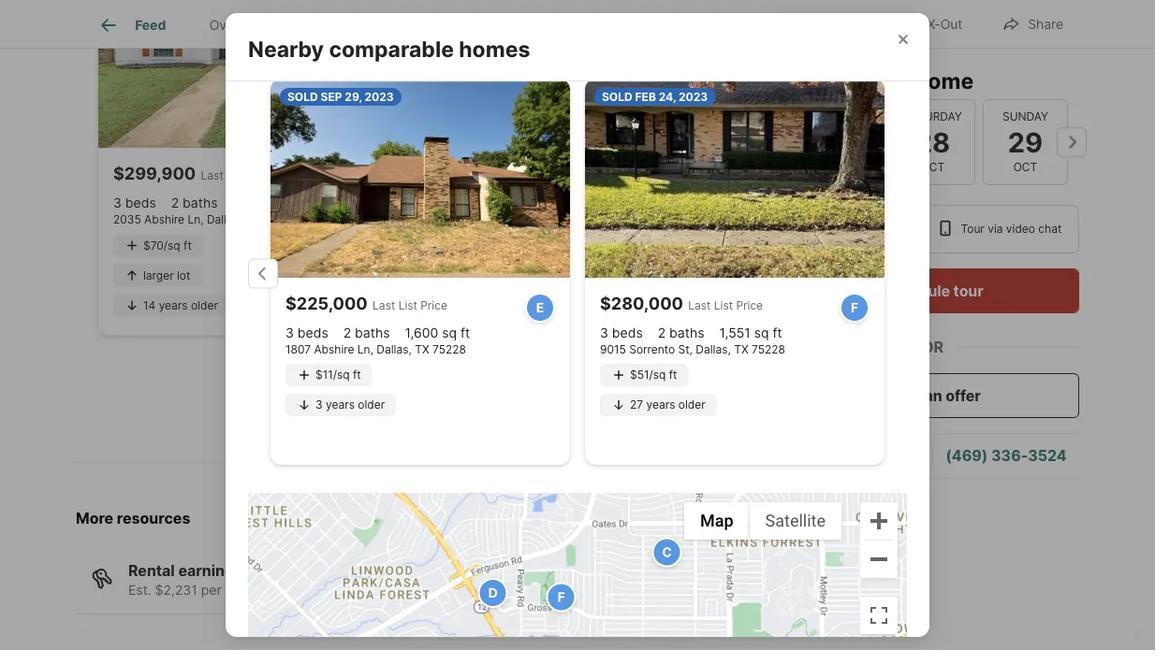 Task type: describe. For each thing, give the bounding box(es) containing it.
3 years older inside nearby comparable homes dialog
[[316, 399, 385, 413]]

est.
[[128, 583, 151, 599]]

question
[[849, 447, 914, 465]]

$225,000
[[286, 294, 368, 314]]

an
[[925, 387, 943, 405]]

sunday
[[1003, 110, 1049, 123]]

3 beds for 1,551 sq ft
[[600, 326, 643, 342]]

28
[[916, 126, 951, 159]]

3 beds for 1,497 sq ft
[[113, 195, 156, 211]]

baths for 1,497
[[183, 195, 218, 211]]

$70/sq
[[143, 239, 180, 252]]

resources
[[117, 510, 191, 528]]

1 horizontal spatial next image
[[1058, 127, 1087, 157]]

ft right 1,551
[[773, 326, 783, 342]]

comparables
[[361, 384, 456, 403]]

menu bar inside nearby comparable homes dialog
[[685, 504, 842, 541]]

comparable inside dialog
[[329, 35, 454, 62]]

photo of 2035 abshire ln, dallas, tx 75228 image
[[98, 0, 409, 148]]

go tour this home
[[787, 67, 974, 94]]

out
[[941, 16, 963, 32]]

0 horizontal spatial next image
[[728, 125, 758, 155]]

rental
[[128, 562, 175, 581]]

last list price for $225,000
[[373, 299, 448, 313]]

tour for go
[[821, 67, 865, 94]]

f inside map region
[[558, 591, 566, 607]]

tx for 1824 abshire ln, dallas, tx 75228
[[569, 213, 584, 227]]

beds for 1,497
[[125, 195, 156, 211]]

x-out button
[[886, 4, 979, 43]]

more
[[76, 510, 113, 528]]

features
[[554, 12, 613, 30]]

ask a question link
[[806, 447, 914, 465]]

ft right 1,716
[[612, 195, 621, 211]]

(469) 336-3524 link
[[946, 447, 1068, 465]]

beds for 1,716
[[451, 195, 482, 211]]

ln, for $299,900
[[188, 213, 204, 227]]

older right 14
[[191, 299, 218, 312]]

d
[[489, 587, 498, 602]]

ln, inside nearby comparable homes dialog
[[358, 344, 374, 357]]

ft right $70/sq
[[184, 239, 192, 252]]

sq for 1,497
[[270, 195, 284, 211]]

1807 abshire ln, dallas, tx 75228
[[286, 344, 466, 357]]

view comparables on map button
[[290, 371, 543, 416]]

dallas, for 1807 abshire ln, dallas, tx 75228
[[377, 344, 412, 357]]

75228 for 1824 abshire ln, dallas, tx 75228
[[587, 213, 621, 227]]

$70/sq ft
[[143, 239, 192, 252]]

1,551
[[720, 326, 751, 342]]

such
[[713, 12, 747, 30]]

or
[[923, 338, 944, 356]]

a
[[837, 447, 846, 465]]

view comparables on map
[[321, 384, 512, 403]]

comparable inside rental earnings est. $2,231 per month, based on comparable rentals
[[333, 583, 406, 599]]

larger for $299,900
[[143, 269, 174, 282]]

bedrooms,
[[772, 12, 847, 30]]

2023 for $225,000
[[365, 90, 394, 104]]

sold
[[385, 12, 414, 30]]

rentals
[[410, 583, 452, 599]]

3 down $11/sq
[[316, 399, 323, 413]]

tx for 2035 abshire ln, dallas, tx 75228
[[245, 213, 260, 227]]

1824
[[439, 213, 465, 227]]

month,
[[225, 583, 269, 599]]

tour for tour via video chat
[[961, 222, 985, 236]]

st,
[[679, 344, 693, 357]]

via
[[988, 222, 1004, 236]]

with
[[470, 12, 500, 30]]

schedule tour
[[883, 282, 984, 300]]

14 years older
[[143, 299, 218, 312]]

schedule
[[883, 282, 951, 300]]

9015
[[600, 344, 627, 357]]

tour for schedule
[[954, 282, 984, 300]]

1,716
[[559, 195, 590, 211]]

nearby comparable homes dialog
[[94, 10, 1053, 651]]

baths for 1,551
[[670, 326, 705, 342]]

ask
[[806, 447, 834, 465]]

video
[[1007, 222, 1036, 236]]

$299,900 last list price
[[113, 163, 276, 184]]

this inside these are recently sold homes with similar features to this home, such as bedrooms, bathrooms, location, and square footage.
[[635, 12, 661, 30]]

3 for 1,497 sq ft
[[113, 195, 122, 211]]

tour in person option
[[787, 205, 923, 254]]

baths for 1,716
[[509, 195, 544, 211]]

these
[[248, 12, 292, 30]]

lot for $245,000
[[503, 269, 516, 282]]

share button
[[987, 4, 1080, 43]]

ln, for $245,000
[[512, 213, 528, 227]]

map region
[[94, 490, 1053, 651]]

336-
[[992, 447, 1029, 465]]

photo of 1807 abshire ln, dallas, tx 75228 image
[[271, 79, 570, 279]]

map button
[[685, 504, 750, 541]]

list inside $245,000 last list price
[[553, 169, 572, 183]]

larger lot for $245,000
[[469, 269, 516, 282]]

overview
[[209, 17, 268, 33]]

sold feb 24, 2023
[[602, 90, 708, 104]]

tour via video chat
[[961, 222, 1062, 236]]

$299,900
[[113, 163, 196, 184]]

$51/sq ft
[[630, 369, 678, 383]]

as
[[751, 12, 768, 30]]

tour in person
[[826, 222, 905, 236]]

earnings
[[178, 562, 243, 581]]

$11/sq ft
[[316, 369, 361, 383]]

go
[[787, 67, 816, 94]]

dallas, for 9015 sorrento st, dallas, tx 75228
[[696, 344, 731, 357]]

tab list containing feed
[[76, 0, 690, 48]]

list inside $299,900 last list price
[[227, 169, 246, 183]]

chat
[[1039, 222, 1062, 236]]

feed
[[135, 17, 166, 33]]

on inside button
[[459, 384, 477, 403]]

larger lot for $299,900
[[143, 269, 191, 282]]

3 beds for 1,600 sq ft
[[286, 326, 328, 342]]

feb
[[636, 90, 656, 104]]

abshire inside nearby comparable homes dialog
[[314, 344, 355, 357]]

3 beds for 1,716 sq ft
[[439, 195, 482, 211]]

photo of 9015 sorrento st, dallas, tx 75228 image
[[585, 79, 885, 279]]

14
[[143, 299, 156, 312]]

$13/sq
[[469, 239, 506, 252]]

75228 for 9015 sorrento st, dallas, tx 75228
[[752, 344, 786, 357]]

1,551 sq ft
[[720, 326, 783, 342]]

27 inside nearby comparable homes dialog
[[630, 399, 644, 413]]

2 for 1,551 sq ft
[[658, 326, 666, 342]]

ft right $11/sq
[[353, 369, 361, 383]]

location,
[[333, 34, 393, 52]]

nearby comparable homes element
[[248, 13, 553, 62]]

3 for 1,551 sq ft
[[600, 326, 609, 342]]

price up 1,600 sq ft
[[421, 299, 448, 313]]

c
[[663, 546, 672, 562]]

photo of 1824 abshire ln, dallas, tx 75228 image
[[424, 0, 735, 148]]

24,
[[659, 90, 676, 104]]

and
[[397, 34, 424, 52]]

previous image
[[248, 260, 278, 289]]

price inside $245,000 last list price
[[575, 169, 602, 183]]

1 tab from the left
[[290, 3, 432, 48]]

oct for 28
[[921, 161, 945, 174]]

sold sep 29, 2023
[[288, 90, 394, 104]]

saturday
[[904, 110, 963, 123]]

2 baths for 1,497 sq ft
[[171, 195, 218, 211]]



Task type: locate. For each thing, give the bounding box(es) containing it.
2 baths up 1824 abshire ln, dallas, tx 75228
[[497, 195, 544, 211]]

1 horizontal spatial larger lot
[[469, 269, 516, 282]]

ln, up '$11/sq ft'
[[358, 344, 374, 357]]

0 horizontal spatial lot
[[177, 269, 191, 282]]

3 beds up 9015
[[600, 326, 643, 342]]

75228 down 1,600 sq ft
[[433, 344, 466, 357]]

1807
[[286, 344, 311, 357]]

list up 1,551
[[715, 299, 734, 313]]

3 beds up 1807
[[286, 326, 328, 342]]

1 horizontal spatial abshire
[[314, 344, 355, 357]]

0 horizontal spatial larger
[[143, 269, 174, 282]]

3
[[113, 195, 122, 211], [439, 195, 448, 211], [469, 299, 476, 312], [286, 326, 294, 342], [600, 326, 609, 342], [316, 399, 323, 413]]

1 horizontal spatial oct
[[921, 161, 945, 174]]

f right d
[[558, 591, 566, 607]]

dallas, down 1,551
[[696, 344, 731, 357]]

75228 for 1807 abshire ln, dallas, tx 75228
[[433, 344, 466, 357]]

abshire up $70/sq
[[144, 213, 185, 227]]

0 vertical spatial comparable
[[329, 35, 454, 62]]

last up 2035 abshire ln, dallas, tx 75228
[[201, 169, 224, 183]]

larger down $70/sq
[[143, 269, 174, 282]]

3 tab from the left
[[583, 3, 675, 48]]

price up 1,551 sq ft
[[737, 299, 763, 313]]

0 horizontal spatial 27
[[630, 399, 644, 413]]

beds up 9015
[[612, 326, 643, 342]]

abshire up $11/sq
[[314, 344, 355, 357]]

this right to
[[635, 12, 661, 30]]

1 horizontal spatial 3 years older
[[469, 299, 539, 312]]

1 horizontal spatial lot
[[503, 269, 516, 282]]

tour up friday
[[821, 67, 865, 94]]

baths up 1807 abshire ln, dallas, tx 75228
[[355, 326, 390, 342]]

2 sold from the left
[[602, 90, 633, 104]]

2 tour from the left
[[961, 222, 985, 236]]

2 baths up st,
[[658, 326, 705, 342]]

2023 right 24,
[[679, 90, 708, 104]]

offer
[[946, 387, 981, 405]]

0 horizontal spatial 2023
[[365, 90, 394, 104]]

1 horizontal spatial ln,
[[358, 344, 374, 357]]

comparable left rentals
[[333, 583, 406, 599]]

to
[[617, 12, 631, 30]]

friday
[[821, 110, 860, 123]]

1 vertical spatial 3 years older
[[316, 399, 385, 413]]

1 horizontal spatial sold
[[602, 90, 633, 104]]

ln, up the $13/sq ft
[[512, 213, 528, 227]]

3 up 1807
[[286, 326, 294, 342]]

0 vertical spatial homes
[[418, 12, 466, 30]]

0 horizontal spatial tour
[[826, 222, 851, 236]]

in
[[854, 222, 864, 236]]

dallas, down 1,600 at left bottom
[[377, 344, 412, 357]]

2023 for $280,000
[[679, 90, 708, 104]]

29
[[1009, 126, 1044, 159]]

(469)
[[946, 447, 989, 465]]

ask a question
[[806, 447, 914, 465]]

sq right 1,497
[[270, 195, 284, 211]]

dallas, for 2035 abshire ln, dallas, tx 75228
[[207, 213, 242, 227]]

2 horizontal spatial abshire
[[468, 213, 509, 227]]

oct inside saturday 28 oct
[[921, 161, 945, 174]]

3 for 1,716 sq ft
[[439, 195, 448, 211]]

list box containing tour in person
[[787, 205, 1080, 254]]

tour left in
[[826, 222, 851, 236]]

2035
[[113, 213, 141, 227]]

baths up 2035 abshire ln, dallas, tx 75228
[[183, 195, 218, 211]]

last list price up 1,551
[[689, 299, 763, 313]]

1 oct from the left
[[829, 161, 853, 174]]

0 horizontal spatial sold
[[288, 90, 318, 104]]

abshire up $13/sq
[[468, 213, 509, 227]]

these are recently sold homes with similar features to this home, such as bedrooms, bathrooms, location, and square footage.
[[248, 12, 847, 52]]

oct down the 28
[[921, 161, 945, 174]]

1 horizontal spatial tour
[[954, 282, 984, 300]]

1 larger lot from the left
[[143, 269, 191, 282]]

$51/sq
[[630, 369, 666, 383]]

1 horizontal spatial tour
[[961, 222, 985, 236]]

price inside $299,900 last list price
[[249, 169, 276, 183]]

0 horizontal spatial 3 years older
[[316, 399, 385, 413]]

2 for 1,600 sq ft
[[343, 326, 351, 342]]

abshire for $299,900
[[144, 213, 185, 227]]

menu bar
[[685, 504, 842, 541]]

similar
[[504, 12, 550, 30]]

tx
[[245, 213, 260, 227], [569, 213, 584, 227], [415, 344, 430, 357], [735, 344, 749, 357]]

0 vertical spatial f
[[851, 301, 859, 317]]

0 horizontal spatial tour
[[821, 67, 865, 94]]

older
[[191, 299, 218, 312], [512, 299, 539, 312], [358, 399, 385, 413], [679, 399, 706, 413]]

1 sold from the left
[[288, 90, 318, 104]]

baths up st,
[[670, 326, 705, 342]]

1 horizontal spatial larger
[[469, 269, 500, 282]]

tour
[[826, 222, 851, 236], [961, 222, 985, 236]]

2
[[171, 195, 179, 211], [497, 195, 505, 211], [343, 326, 351, 342], [658, 326, 666, 342]]

ft right 1,497
[[288, 195, 298, 211]]

2 baths up 1807 abshire ln, dallas, tx 75228
[[343, 326, 390, 342]]

$13/sq ft
[[469, 239, 517, 252]]

0 vertical spatial 27
[[824, 126, 857, 159]]

2 lot from the left
[[503, 269, 516, 282]]

footage.
[[480, 34, 539, 52]]

0 horizontal spatial oct
[[829, 161, 853, 174]]

1 vertical spatial tour
[[954, 282, 984, 300]]

larger down $13/sq
[[469, 269, 500, 282]]

homes up square
[[418, 12, 466, 30]]

0 horizontal spatial abshire
[[144, 213, 185, 227]]

per
[[201, 583, 222, 599]]

3 for 1,600 sq ft
[[286, 326, 294, 342]]

e
[[536, 301, 544, 317]]

None button
[[798, 98, 883, 186], [891, 99, 976, 185], [984, 99, 1069, 185], [798, 98, 883, 186], [891, 99, 976, 185], [984, 99, 1069, 185]]

lot up 14 years older
[[177, 269, 191, 282]]

2 last list price from the left
[[689, 299, 763, 313]]

list box
[[787, 205, 1080, 254]]

1,600 sq ft
[[405, 326, 470, 342]]

1 vertical spatial this
[[870, 67, 910, 94]]

oct for 27
[[829, 161, 853, 174]]

satellite
[[766, 513, 826, 532]]

last
[[201, 169, 224, 183], [527, 169, 550, 183], [373, 299, 396, 313], [689, 299, 711, 313]]

oct for 29
[[1014, 161, 1038, 174]]

start an offer button
[[787, 374, 1080, 419]]

sq right 1,551
[[755, 326, 769, 342]]

overview tab
[[188, 3, 290, 48]]

oct inside friday 27 oct
[[829, 161, 853, 174]]

1,497
[[233, 195, 266, 211]]

older down 9015 sorrento st, dallas, tx 75228
[[679, 399, 706, 413]]

2 up 1824 abshire ln, dallas, tx 75228
[[497, 195, 505, 211]]

1 vertical spatial comparable
[[333, 583, 406, 599]]

homes down with
[[459, 35, 531, 62]]

2 tab from the left
[[432, 3, 583, 48]]

3 beds up 1824
[[439, 195, 482, 211]]

1824 abshire ln, dallas, tx 75228
[[439, 213, 621, 227]]

ln, up $70/sq ft
[[188, 213, 204, 227]]

3 beds
[[113, 195, 156, 211], [439, 195, 482, 211], [286, 326, 328, 342], [600, 326, 643, 342]]

tx for 1807 abshire ln, dallas, tx 75228
[[415, 344, 430, 357]]

larger
[[143, 269, 174, 282], [469, 269, 500, 282]]

rental earnings est. $2,231 per month, based on comparable rentals
[[128, 562, 452, 599]]

0 vertical spatial this
[[635, 12, 661, 30]]

home
[[915, 67, 974, 94]]

tour inside option
[[961, 222, 985, 236]]

(469) 336-3524
[[946, 447, 1068, 465]]

1 vertical spatial on
[[314, 583, 330, 599]]

0 vertical spatial 3 years older
[[469, 299, 539, 312]]

last up 9015 sorrento st, dallas, tx 75228
[[689, 299, 711, 313]]

more resources
[[76, 510, 191, 528]]

price up 1,716 sq ft
[[575, 169, 602, 183]]

older right view
[[358, 399, 385, 413]]

oct inside sunday 29 oct
[[1014, 161, 1038, 174]]

schedule tour button
[[787, 269, 1080, 314]]

0 horizontal spatial larger lot
[[143, 269, 191, 282]]

years left e
[[480, 299, 509, 312]]

9015 sorrento st, dallas, tx 75228
[[600, 344, 786, 357]]

1 horizontal spatial on
[[459, 384, 477, 403]]

beds up 2035
[[125, 195, 156, 211]]

larger lot down $70/sq ft
[[143, 269, 191, 282]]

2 up 2035 abshire ln, dallas, tx 75228
[[171, 195, 179, 211]]

homes inside nearby comparable homes element
[[459, 35, 531, 62]]

older down the $13/sq ft
[[512, 299, 539, 312]]

map
[[481, 384, 512, 403]]

$11/sq
[[316, 369, 350, 383]]

75228 down 1,551 sq ft
[[752, 344, 786, 357]]

f down the tour in person option
[[851, 301, 859, 317]]

dallas, for 1824 abshire ln, dallas, tx 75228
[[531, 213, 566, 227]]

sorrento
[[630, 344, 676, 357]]

27 years older
[[630, 399, 706, 413]]

tour for tour in person
[[826, 222, 851, 236]]

beds up 1807
[[298, 326, 328, 342]]

2 2023 from the left
[[679, 90, 708, 104]]

2 baths for 1,551 sq ft
[[658, 326, 705, 342]]

this left home
[[870, 67, 910, 94]]

sq for 1,716
[[593, 195, 608, 211]]

baths for 1,600
[[355, 326, 390, 342]]

homes
[[418, 12, 466, 30], [459, 35, 531, 62]]

ft
[[288, 195, 298, 211], [612, 195, 621, 211], [184, 239, 192, 252], [509, 239, 517, 252], [461, 326, 470, 342], [773, 326, 783, 342], [353, 369, 361, 383], [670, 369, 678, 383]]

lot for $299,900
[[177, 269, 191, 282]]

1 tour from the left
[[826, 222, 851, 236]]

2 up 1807 abshire ln, dallas, tx 75228
[[343, 326, 351, 342]]

sq right 1,600 at left bottom
[[442, 326, 457, 342]]

3 beds up 2035
[[113, 195, 156, 211]]

27 down the $51/sq
[[630, 399, 644, 413]]

2 up sorrento
[[658, 326, 666, 342]]

1 vertical spatial homes
[[459, 35, 531, 62]]

dallas,
[[207, 213, 242, 227], [531, 213, 566, 227], [377, 344, 412, 357], [696, 344, 731, 357]]

0 horizontal spatial ln,
[[188, 213, 204, 227]]

1 horizontal spatial 2023
[[679, 90, 708, 104]]

1,600
[[405, 326, 439, 342]]

3 years older down '$11/sq ft'
[[316, 399, 385, 413]]

homes inside these are recently sold homes with similar features to this home, such as bedrooms, bathrooms, location, and square footage.
[[418, 12, 466, 30]]

sold left sep
[[288, 90, 318, 104]]

1 last list price from the left
[[373, 299, 448, 313]]

2 horizontal spatial oct
[[1014, 161, 1038, 174]]

sold for $280,000
[[602, 90, 633, 104]]

tab
[[290, 3, 432, 48], [432, 3, 583, 48], [583, 3, 675, 48]]

x-out
[[928, 16, 963, 32]]

sold
[[288, 90, 318, 104], [602, 90, 633, 104]]

dallas, down 1,716
[[531, 213, 566, 227]]

last list price
[[373, 299, 448, 313], [689, 299, 763, 313]]

saturday 28 oct
[[904, 110, 963, 174]]

baths up 1824 abshire ln, dallas, tx 75228
[[509, 195, 544, 211]]

2 for 1,716 sq ft
[[497, 195, 505, 211]]

beds for 1,551
[[612, 326, 643, 342]]

price
[[249, 169, 276, 183], [575, 169, 602, 183], [421, 299, 448, 313], [737, 299, 763, 313]]

larger lot down the $13/sq ft
[[469, 269, 516, 282]]

1 horizontal spatial this
[[870, 67, 910, 94]]

person
[[866, 222, 905, 236]]

3 up 2035
[[113, 195, 122, 211]]

ft right $13/sq
[[509, 239, 517, 252]]

75228
[[263, 213, 297, 227], [587, 213, 621, 227], [433, 344, 466, 357], [752, 344, 786, 357]]

2 horizontal spatial ln,
[[512, 213, 528, 227]]

last list price for $280,000
[[689, 299, 763, 313]]

27 down friday
[[824, 126, 857, 159]]

1 horizontal spatial last list price
[[689, 299, 763, 313]]

2 larger from the left
[[469, 269, 500, 282]]

0 horizontal spatial last list price
[[373, 299, 448, 313]]

3524
[[1029, 447, 1068, 465]]

2 baths up 2035 abshire ln, dallas, tx 75228
[[171, 195, 218, 211]]

1 vertical spatial 27
[[630, 399, 644, 413]]

nearby comparable homes
[[248, 35, 531, 62]]

0 vertical spatial on
[[459, 384, 477, 403]]

last up 1824 abshire ln, dallas, tx 75228
[[527, 169, 550, 183]]

tab list
[[76, 0, 690, 48]]

next image
[[728, 125, 758, 155], [1058, 127, 1087, 157]]

square
[[428, 34, 476, 52]]

3 up 1,600 sq ft
[[469, 299, 476, 312]]

0 horizontal spatial on
[[314, 583, 330, 599]]

beds for 1,600
[[298, 326, 328, 342]]

lot
[[177, 269, 191, 282], [503, 269, 516, 282]]

larger for $245,000
[[469, 269, 500, 282]]

$245,000 last list price
[[439, 163, 602, 184]]

0 horizontal spatial this
[[635, 12, 661, 30]]

3 years older
[[469, 299, 539, 312], [316, 399, 385, 413]]

3 up 1824
[[439, 195, 448, 211]]

lot down the $13/sq ft
[[503, 269, 516, 282]]

$280,000
[[600, 294, 684, 314]]

2 for 1,497 sq ft
[[171, 195, 179, 211]]

are
[[296, 12, 319, 30]]

last inside $245,000 last list price
[[527, 169, 550, 183]]

sq for 1,551
[[755, 326, 769, 342]]

0 horizontal spatial f
[[558, 591, 566, 607]]

sold for $225,000
[[288, 90, 318, 104]]

27 inside friday 27 oct
[[824, 126, 857, 159]]

map
[[701, 513, 734, 532]]

years down '$11/sq ft'
[[326, 399, 355, 413]]

tx down 1,551
[[735, 344, 749, 357]]

75228 for 2035 abshire ln, dallas, tx 75228
[[263, 213, 297, 227]]

bathrooms,
[[248, 34, 329, 52]]

tx down 1,600 at left bottom
[[415, 344, 430, 357]]

tour via video chat option
[[923, 205, 1080, 254]]

sq for 1,600
[[442, 326, 457, 342]]

sep
[[321, 90, 342, 104]]

list up 1,600 at left bottom
[[399, 299, 418, 313]]

tour inside option
[[826, 222, 851, 236]]

last up 1807 abshire ln, dallas, tx 75228
[[373, 299, 396, 313]]

75228 down 1,497 sq ft
[[263, 213, 297, 227]]

dallas, down 1,497
[[207, 213, 242, 227]]

2035 abshire ln, dallas, tx 75228
[[113, 213, 297, 227]]

oct down 29
[[1014, 161, 1038, 174]]

2023
[[365, 90, 394, 104], [679, 90, 708, 104]]

1,716 sq ft
[[559, 195, 621, 211]]

1 larger from the left
[[143, 269, 174, 282]]

27
[[824, 126, 857, 159], [630, 399, 644, 413]]

menu bar containing map
[[685, 504, 842, 541]]

1 lot from the left
[[177, 269, 191, 282]]

oct down friday
[[829, 161, 853, 174]]

2 baths for 1,716 sq ft
[[497, 195, 544, 211]]

oct
[[829, 161, 853, 174], [921, 161, 945, 174], [1014, 161, 1038, 174]]

beds up 1824
[[451, 195, 482, 211]]

2 baths for 1,600 sq ft
[[343, 326, 390, 342]]

abshire for $245,000
[[468, 213, 509, 227]]

3 oct from the left
[[1014, 161, 1038, 174]]

list up 1,497
[[227, 169, 246, 183]]

tx down 1,716
[[569, 213, 584, 227]]

sunday 29 oct
[[1003, 110, 1049, 174]]

start an offer
[[885, 387, 981, 405]]

based
[[272, 583, 310, 599]]

share
[[1029, 16, 1064, 32]]

ft right the $51/sq
[[670, 369, 678, 383]]

$245,000
[[439, 163, 522, 184]]

beds
[[125, 195, 156, 211], [451, 195, 482, 211], [298, 326, 328, 342], [612, 326, 643, 342]]

1 horizontal spatial f
[[851, 301, 859, 317]]

2 oct from the left
[[921, 161, 945, 174]]

3 years older down the $13/sq ft
[[469, 299, 539, 312]]

1 vertical spatial f
[[558, 591, 566, 607]]

last list price up 1,600 at left bottom
[[373, 299, 448, 313]]

years right 14
[[159, 299, 188, 312]]

0 vertical spatial tour
[[821, 67, 865, 94]]

tour inside button
[[954, 282, 984, 300]]

tour right schedule
[[954, 282, 984, 300]]

years down the $51/sq ft
[[647, 399, 676, 413]]

2 larger lot from the left
[[469, 269, 516, 282]]

1 horizontal spatial 27
[[824, 126, 857, 159]]

tx down 1,497
[[245, 213, 260, 227]]

list up 1,716
[[553, 169, 572, 183]]

on inside rental earnings est. $2,231 per month, based on comparable rentals
[[314, 583, 330, 599]]

last inside $299,900 last list price
[[201, 169, 224, 183]]

sold left feb
[[602, 90, 633, 104]]

1 2023 from the left
[[365, 90, 394, 104]]

ft right 1,600 at left bottom
[[461, 326, 470, 342]]

tx for 9015 sorrento st, dallas, tx 75228
[[735, 344, 749, 357]]

feed link
[[98, 14, 166, 37]]

comparable down sold
[[329, 35, 454, 62]]



Task type: vqa. For each thing, say whether or not it's contained in the screenshot.
feet
no



